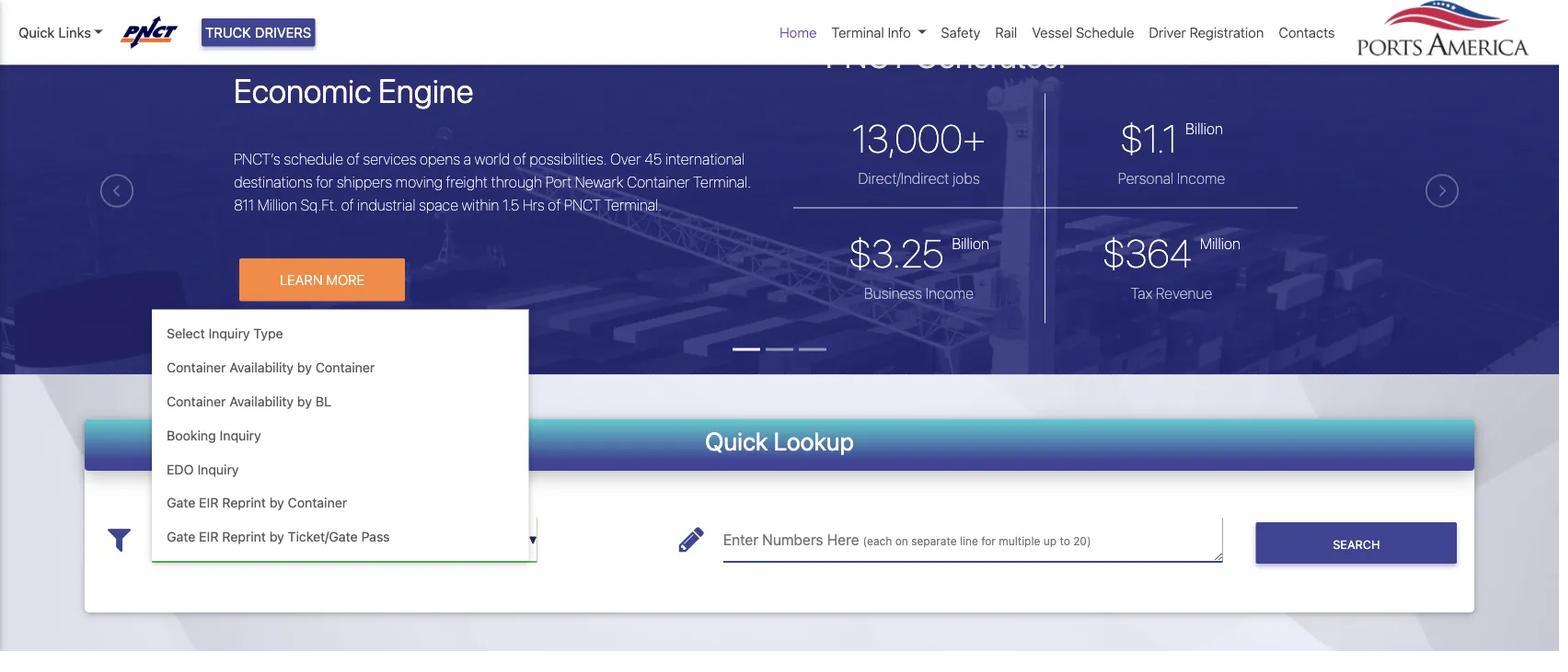 Task type: locate. For each thing, give the bounding box(es) containing it.
links
[[58, 24, 91, 40]]

terminal
[[832, 24, 885, 40]]

container availability by container
[[167, 360, 375, 376]]

1 vertical spatial eir
[[199, 530, 219, 545]]

search button
[[1256, 524, 1457, 565]]

inquiry down container availability by bl
[[220, 428, 261, 444]]

terminal info link
[[824, 15, 934, 50]]

0 vertical spatial availability
[[230, 360, 294, 376]]

None text field
[[152, 518, 537, 563], [723, 518, 1223, 563], [152, 518, 537, 563], [723, 518, 1223, 563]]

engine
[[378, 71, 474, 110]]

multiple
[[999, 536, 1041, 549]]

0 horizontal spatial pnct
[[564, 196, 601, 214]]

lookup
[[774, 427, 854, 457]]

0 horizontal spatial for
[[316, 173, 333, 191]]

reprint
[[222, 496, 266, 512], [222, 530, 266, 545]]

1 vertical spatial quick
[[705, 427, 768, 457]]

$1.1
[[1120, 116, 1178, 161]]

20)
[[1074, 536, 1091, 549]]

for up sq.ft.
[[316, 173, 333, 191]]

0 vertical spatial income
[[1178, 170, 1226, 187]]

1 availability from the top
[[230, 360, 294, 376]]

terminal. down international
[[694, 173, 751, 191]]

rail link
[[988, 15, 1025, 50]]

1 eir from the top
[[199, 496, 219, 512]]

(each
[[863, 536, 892, 549]]

1 vertical spatial income
[[926, 285, 974, 303]]

personal
[[1118, 170, 1174, 187]]

1 vertical spatial inquiry
[[220, 428, 261, 444]]

quick links link
[[18, 22, 103, 43]]

2 eir from the top
[[199, 530, 219, 545]]

pnct down newark
[[564, 196, 601, 214]]

port
[[546, 173, 572, 191]]

0 horizontal spatial terminal.
[[604, 196, 662, 214]]

industrial
[[357, 196, 416, 214]]

availability down container availability by container
[[230, 394, 294, 410]]

billion down jobs at the right top
[[952, 235, 990, 253]]

income down $3.25 billion
[[926, 285, 974, 303]]

billion right $1.1
[[1186, 120, 1223, 138]]

1 vertical spatial for
[[982, 536, 996, 549]]

pnct's schedule of services opens a world of possibilities.                                 over 45 international destinations for shippers moving freight through port newark container terminal. 811 million sq.ft. of industrial space within 1.5 hrs of pnct terminal.
[[234, 150, 751, 214]]

of right sq.ft.
[[341, 196, 354, 214]]

1 horizontal spatial million
[[1200, 235, 1241, 253]]

▼
[[529, 535, 537, 548]]

through
[[491, 173, 542, 191]]

reprint down gate eir reprint by container
[[222, 530, 266, 545]]

home link
[[772, 15, 824, 50]]

for inside pnct's schedule of services opens a world of possibilities.                                 over 45 international destinations for shippers moving freight through port newark container terminal. 811 million sq.ft. of industrial space within 1.5 hrs of pnct terminal.
[[316, 173, 333, 191]]

availability down type
[[230, 360, 294, 376]]

jobs
[[953, 170, 980, 187]]

income down $1.1 billion
[[1178, 170, 1226, 187]]

eir down gate eir reprint by container
[[199, 530, 219, 545]]

reprint for ticket/gate
[[222, 530, 266, 545]]

1 horizontal spatial terminal.
[[694, 173, 751, 191]]

quick inside quick links link
[[18, 24, 55, 40]]

1 vertical spatial pnct
[[564, 196, 601, 214]]

container inside pnct's schedule of services opens a world of possibilities.                                 over 45 international destinations for shippers moving freight through port newark container terminal. 811 million sq.ft. of industrial space within 1.5 hrs of pnct terminal.
[[627, 173, 690, 191]]

up
[[1044, 536, 1057, 549]]

for
[[316, 173, 333, 191], [982, 536, 996, 549]]

billion
[[1186, 120, 1223, 138], [952, 235, 990, 253]]

contacts link
[[1272, 15, 1343, 50]]

811
[[234, 196, 254, 214]]

2 reprint from the top
[[222, 530, 266, 545]]

0 vertical spatial million
[[257, 196, 297, 214]]

gate eir reprint by ticket/gate pass
[[167, 530, 390, 545]]

0 vertical spatial gate
[[167, 496, 195, 512]]

newark
[[575, 173, 624, 191]]

container down 45
[[627, 173, 690, 191]]

1 reprint from the top
[[222, 496, 266, 512]]

info
[[888, 24, 911, 40]]

pnct generates:
[[826, 36, 1066, 75]]

to
[[1060, 536, 1071, 549]]

edo
[[167, 462, 194, 478]]

services
[[363, 150, 416, 168]]

booking inquiry
[[167, 428, 261, 444]]

terminal.
[[694, 173, 751, 191], [604, 196, 662, 214]]

1 vertical spatial million
[[1200, 235, 1241, 253]]

quick left links
[[18, 24, 55, 40]]

reprint up gate eir reprint by ticket/gate pass
[[222, 496, 266, 512]]

reprint for container
[[222, 496, 266, 512]]

1 vertical spatial gate
[[167, 530, 195, 545]]

1 gate from the top
[[167, 496, 195, 512]]

of right the hrs on the top of page
[[548, 196, 561, 214]]

0 vertical spatial billion
[[1186, 120, 1223, 138]]

truck drivers
[[205, 24, 311, 40]]

alert
[[0, 0, 1560, 7]]

over
[[611, 150, 641, 168]]

0 vertical spatial eir
[[199, 496, 219, 512]]

of up shippers
[[347, 150, 360, 168]]

on
[[896, 536, 909, 549]]

1 horizontal spatial quick
[[705, 427, 768, 457]]

income
[[1178, 170, 1226, 187], [926, 285, 974, 303]]

million down destinations
[[257, 196, 297, 214]]

vessel schedule
[[1032, 24, 1135, 40]]

eir
[[199, 496, 219, 512], [199, 530, 219, 545]]

availability
[[230, 360, 294, 376], [230, 394, 294, 410]]

0 vertical spatial for
[[316, 173, 333, 191]]

line
[[960, 536, 978, 549]]

inquiry
[[209, 327, 250, 342], [220, 428, 261, 444], [197, 462, 239, 478]]

0 vertical spatial pnct
[[826, 36, 908, 75]]

2 vertical spatial inquiry
[[197, 462, 239, 478]]

million up revenue at the right of the page
[[1200, 235, 1241, 253]]

income for $1.1
[[1178, 170, 1226, 187]]

0 vertical spatial quick
[[18, 24, 55, 40]]

inquiry for booking
[[220, 428, 261, 444]]

destinations
[[234, 173, 313, 191]]

inquiry left type
[[209, 327, 250, 342]]

0 vertical spatial inquiry
[[209, 327, 250, 342]]

container
[[627, 173, 690, 191], [167, 360, 226, 376], [316, 360, 375, 376], [167, 394, 226, 410], [288, 496, 347, 512]]

availability for container
[[230, 360, 294, 376]]

eir down edo inquiry
[[199, 496, 219, 512]]

1 horizontal spatial billion
[[1186, 120, 1223, 138]]

2 gate from the top
[[167, 530, 195, 545]]

for right line
[[982, 536, 996, 549]]

type
[[254, 327, 283, 342]]

0 vertical spatial terminal.
[[694, 173, 751, 191]]

billion inside $1.1 billion
[[1186, 120, 1223, 138]]

2 availability from the top
[[230, 394, 294, 410]]

quick left lookup
[[705, 427, 768, 457]]

1 vertical spatial billion
[[952, 235, 990, 253]]

0 horizontal spatial income
[[926, 285, 974, 303]]

pnct
[[826, 36, 908, 75], [564, 196, 601, 214]]

gate
[[167, 496, 195, 512], [167, 530, 195, 545]]

0 horizontal spatial quick
[[18, 24, 55, 40]]

0 vertical spatial reprint
[[222, 496, 266, 512]]

of
[[347, 150, 360, 168], [513, 150, 526, 168], [341, 196, 354, 214], [548, 196, 561, 214]]

terminal. down newark
[[604, 196, 662, 214]]

driver registration
[[1149, 24, 1264, 40]]

container up bl in the left of the page
[[316, 360, 375, 376]]

0 horizontal spatial billion
[[952, 235, 990, 253]]

billion inside $3.25 billion
[[952, 235, 990, 253]]

inquiry down the "booking inquiry"
[[197, 462, 239, 478]]

1 horizontal spatial for
[[982, 536, 996, 549]]

1 vertical spatial reprint
[[222, 530, 266, 545]]

0 horizontal spatial million
[[257, 196, 297, 214]]

billion for $3.25
[[952, 235, 990, 253]]

more
[[326, 272, 365, 288]]

1 vertical spatial terminal.
[[604, 196, 662, 214]]

1 vertical spatial availability
[[230, 394, 294, 410]]

quick
[[18, 24, 55, 40], [705, 427, 768, 457]]

1 horizontal spatial income
[[1178, 170, 1226, 187]]

pnct right home 'link'
[[826, 36, 908, 75]]

million
[[257, 196, 297, 214], [1200, 235, 1241, 253]]



Task type: describe. For each thing, give the bounding box(es) containing it.
enter numbers here (each on separate line for multiple up to 20)
[[723, 532, 1091, 550]]

separate
[[912, 536, 957, 549]]

tax revenue
[[1131, 285, 1213, 303]]

international
[[665, 150, 745, 168]]

drivers
[[255, 24, 311, 40]]

container availability by bl
[[167, 394, 332, 410]]

vessel
[[1032, 24, 1073, 40]]

quick lookup
[[705, 427, 854, 457]]

ticket/gate
[[288, 530, 358, 545]]

by up gate eir reprint by ticket/gate pass
[[270, 496, 284, 512]]

45
[[645, 150, 662, 168]]

economic
[[234, 71, 371, 110]]

welcome to port newmark container terminal image
[[0, 7, 1560, 479]]

schedule
[[1076, 24, 1135, 40]]

bl
[[316, 394, 332, 410]]

quick for quick links
[[18, 24, 55, 40]]

opens
[[420, 150, 460, 168]]

world
[[475, 150, 510, 168]]

driver
[[1149, 24, 1186, 40]]

inquiry for select
[[209, 327, 250, 342]]

shippers
[[337, 173, 392, 191]]

million inside pnct's schedule of services opens a world of possibilities.                                 over 45 international destinations for shippers moving freight through port newark container terminal. 811 million sq.ft. of industrial space within 1.5 hrs of pnct terminal.
[[257, 196, 297, 214]]

freight
[[446, 173, 488, 191]]

$3.25
[[849, 231, 944, 276]]

container down the select
[[167, 360, 226, 376]]

economic engine
[[234, 71, 474, 110]]

search
[[1333, 538, 1380, 552]]

gate for gate eir reprint by ticket/gate pass
[[167, 530, 195, 545]]

within
[[462, 196, 499, 214]]

for inside enter numbers here (each on separate line for multiple up to 20)
[[982, 536, 996, 549]]

1.5
[[503, 196, 520, 214]]

edo inquiry
[[167, 462, 239, 478]]

safety
[[941, 24, 981, 40]]

contacts
[[1279, 24, 1335, 40]]

business income
[[864, 285, 974, 303]]

sq.ft.
[[301, 196, 338, 214]]

$3.25 billion
[[849, 231, 990, 276]]

revenue
[[1156, 285, 1213, 303]]

13,000+
[[852, 116, 986, 161]]

$364 million
[[1103, 231, 1241, 276]]

here
[[827, 532, 859, 550]]

quick for quick lookup
[[705, 427, 768, 457]]

driver registration link
[[1142, 15, 1272, 50]]

gate eir reprint by container
[[167, 496, 347, 512]]

a
[[464, 150, 471, 168]]

gate for gate eir reprint by container
[[167, 496, 195, 512]]

pnct's
[[234, 150, 281, 168]]

rail
[[996, 24, 1018, 40]]

enter
[[723, 532, 759, 550]]

$364
[[1103, 231, 1192, 276]]

learn
[[280, 272, 323, 288]]

vessel schedule link
[[1025, 15, 1142, 50]]

by down gate eir reprint by container
[[270, 530, 284, 545]]

business
[[864, 285, 922, 303]]

booking
[[167, 428, 216, 444]]

container up ticket/gate
[[288, 496, 347, 512]]

million inside the "$364 million"
[[1200, 235, 1241, 253]]

hrs
[[523, 196, 545, 214]]

13,000+ direct/indirect jobs
[[852, 116, 986, 187]]

of up the through
[[513, 150, 526, 168]]

moving
[[396, 173, 443, 191]]

direct/indirect
[[858, 170, 950, 187]]

terminal info
[[832, 24, 911, 40]]

pnct inside pnct's schedule of services opens a world of possibilities.                                 over 45 international destinations for shippers moving freight through port newark container terminal. 811 million sq.ft. of industrial space within 1.5 hrs of pnct terminal.
[[564, 196, 601, 214]]

registration
[[1190, 24, 1264, 40]]

1 horizontal spatial pnct
[[826, 36, 908, 75]]

container up booking
[[167, 394, 226, 410]]

home
[[780, 24, 817, 40]]

truck drivers link
[[202, 18, 315, 46]]

inquiry for edo
[[197, 462, 239, 478]]

by left bl in the left of the page
[[297, 394, 312, 410]]

by up container availability by bl
[[297, 360, 312, 376]]

$1.1 billion
[[1120, 116, 1223, 161]]

learn more button
[[239, 259, 405, 302]]

space
[[419, 196, 459, 214]]

generates:
[[915, 36, 1066, 75]]

income for $3.25
[[926, 285, 974, 303]]

schedule
[[284, 150, 343, 168]]

truck
[[205, 24, 251, 40]]

learn more
[[280, 272, 365, 288]]

billion for $1.1
[[1186, 120, 1223, 138]]

numbers
[[763, 532, 824, 550]]

availability for bl
[[230, 394, 294, 410]]

personal income
[[1118, 170, 1226, 187]]

select
[[167, 327, 205, 342]]

quick links
[[18, 24, 91, 40]]

eir for gate eir reprint by ticket/gate pass
[[199, 530, 219, 545]]

possibilities.
[[530, 150, 607, 168]]

eir for gate eir reprint by container
[[199, 496, 219, 512]]

tax
[[1131, 285, 1153, 303]]

safety link
[[934, 15, 988, 50]]



Task type: vqa. For each thing, say whether or not it's contained in the screenshot.
angle down image
no



